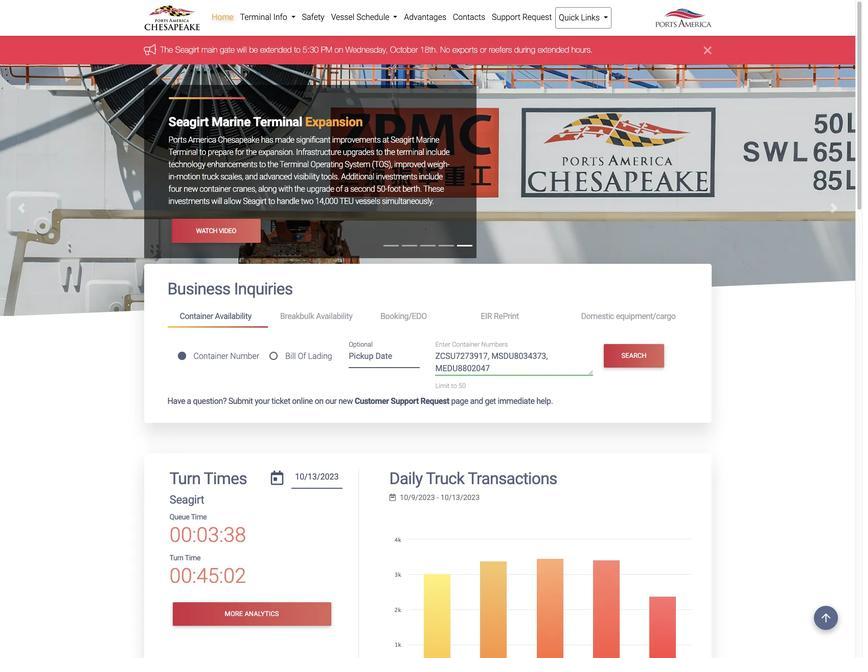 Task type: describe. For each thing, give the bounding box(es) containing it.
more analytics
[[225, 610, 279, 618]]

watch
[[196, 227, 217, 235]]

business
[[167, 279, 230, 299]]

times
[[204, 469, 247, 488]]

teu
[[339, 197, 354, 206]]

ports america chesapeake has made significant improvements at seagirt marine terminal to                          prepare for the expansion. infrastructure upgrades to the terminal include technology                          enhancements to the terminal operating system (tos), improved weigh- in-motion truck scales,                          and advanced visibility tools. additional investments include four new container cranes,                          along with the upgrade of a second 50-foot berth. these investments will allow seagirt                          to handle two 14,000 teu vessels simultaneously.
[[168, 135, 450, 206]]

availability for container availability
[[215, 311, 251, 321]]

improved
[[394, 160, 426, 169]]

will inside ports america chesapeake has made significant improvements at seagirt marine terminal to                          prepare for the expansion. infrastructure upgrades to the terminal include technology                          enhancements to the terminal operating system (tos), improved weigh- in-motion truck scales,                          and advanced visibility tools. additional investments include four new container cranes,                          along with the upgrade of a second 50-foot berth. these investments will allow seagirt                          to handle two 14,000 teu vessels simultaneously.
[[211, 197, 222, 206]]

turn time 00:45:02
[[170, 554, 246, 588]]

truck
[[426, 469, 464, 488]]

your
[[255, 396, 270, 406]]

improvements
[[332, 135, 381, 145]]

berth.
[[402, 184, 422, 194]]

booking/edo
[[380, 311, 427, 321]]

be
[[249, 45, 258, 54]]

along
[[258, 184, 277, 194]]

main
[[201, 45, 218, 54]]

time for 00:03:38
[[191, 513, 207, 522]]

-
[[437, 493, 439, 502]]

1 horizontal spatial request
[[522, 12, 552, 22]]

booking/edo link
[[368, 307, 468, 326]]

contacts link
[[450, 7, 489, 28]]

calendar week image
[[389, 494, 396, 501]]

at
[[382, 135, 389, 145]]

breakbulk availability link
[[268, 307, 368, 326]]

queue time 00:03:38
[[170, 513, 246, 547]]

queue
[[170, 513, 189, 522]]

50
[[459, 382, 466, 390]]

inquiries
[[234, 279, 293, 299]]

eir
[[481, 311, 492, 321]]

ticket
[[272, 396, 290, 406]]

bill of lading
[[285, 351, 332, 361]]

or
[[480, 45, 487, 54]]

daily
[[389, 469, 423, 488]]

and inside main content
[[470, 396, 483, 406]]

more
[[225, 610, 243, 618]]

scales,
[[220, 172, 243, 182]]

the seagirt main gate will be extended to 5:30 pm on wednesday, october 18th.  no exports or reefers during extended hours. alert
[[0, 36, 855, 65]]

domestic
[[581, 311, 614, 321]]

made
[[275, 135, 294, 145]]

operating
[[311, 160, 343, 169]]

system
[[345, 160, 370, 169]]

a inside ports america chesapeake has made significant improvements at seagirt marine terminal to                          prepare for the expansion. infrastructure upgrades to the terminal include technology                          enhancements to the terminal operating system (tos), improved weigh- in-motion truck scales,                          and advanced visibility tools. additional investments include four new container cranes,                          along with the upgrade of a second 50-foot berth. these investments will allow seagirt                          to handle two 14,000 teu vessels simultaneously.
[[344, 184, 349, 194]]

allow
[[224, 197, 241, 206]]

go to top image
[[814, 606, 838, 630]]

main content containing 00:03:38
[[136, 264, 719, 658]]

prepare
[[208, 147, 233, 157]]

expansion.
[[258, 147, 294, 157]]

infrastructure
[[296, 147, 341, 157]]

00:45:02
[[170, 564, 246, 588]]

18th.
[[420, 45, 438, 54]]

terminal up visibility
[[280, 160, 309, 169]]

equipment/cargo
[[616, 311, 676, 321]]

terminal up made
[[253, 115, 302, 130]]

none text field inside main content
[[291, 469, 342, 489]]

advantages link
[[401, 7, 450, 28]]

container number
[[194, 351, 259, 361]]

links
[[581, 13, 600, 22]]

exports
[[452, 45, 478, 54]]

immediate
[[498, 396, 535, 406]]

availability for breakbulk availability
[[316, 311, 353, 321]]

on inside alert
[[335, 45, 343, 54]]

vessels
[[355, 197, 380, 206]]

the
[[160, 45, 173, 54]]

our
[[325, 396, 337, 406]]

seagirt marine terminal expansion
[[168, 115, 363, 130]]

calendar day image
[[271, 471, 283, 485]]

to inside main content
[[451, 382, 457, 390]]

0 horizontal spatial marine
[[212, 115, 251, 130]]

1 vertical spatial container
[[452, 341, 480, 348]]

00:03:38
[[170, 523, 246, 547]]

time for 00:45:02
[[185, 554, 201, 562]]

bill
[[285, 351, 296, 361]]

to inside alert
[[294, 45, 300, 54]]

upgrade
[[307, 184, 334, 194]]

the right with
[[294, 184, 305, 194]]

four
[[168, 184, 182, 194]]

container availability
[[180, 311, 251, 321]]

get
[[485, 396, 496, 406]]

0 vertical spatial include
[[426, 147, 450, 157]]

1 vertical spatial request
[[421, 396, 449, 406]]

contacts
[[453, 12, 485, 22]]

home
[[212, 12, 233, 22]]

the right for on the left of the page
[[246, 147, 257, 157]]

no
[[440, 45, 450, 54]]

chesapeake
[[218, 135, 259, 145]]

bullhorn image
[[144, 44, 160, 55]]

of
[[298, 351, 306, 361]]

seagirt up the terminal
[[391, 135, 414, 145]]

to down along
[[268, 197, 275, 206]]

expansion image
[[0, 65, 855, 434]]

terminal up technology
[[168, 147, 198, 157]]

safety link
[[299, 7, 328, 28]]

terminal info link
[[237, 7, 299, 28]]

optional
[[349, 341, 373, 348]]

reprint
[[494, 311, 519, 321]]

advantages
[[404, 12, 446, 22]]

watch video link
[[172, 219, 261, 243]]

significant
[[296, 135, 330, 145]]

upgrades
[[343, 147, 374, 157]]

pm
[[321, 45, 332, 54]]



Task type: locate. For each thing, give the bounding box(es) containing it.
0 horizontal spatial new
[[184, 184, 198, 194]]

0 horizontal spatial support
[[391, 396, 419, 406]]

turn for turn times
[[170, 469, 200, 488]]

on left our
[[315, 396, 323, 406]]

1 vertical spatial new
[[338, 396, 353, 406]]

search
[[621, 352, 647, 359]]

0 vertical spatial and
[[245, 172, 258, 182]]

safety
[[302, 12, 325, 22]]

limit to 50
[[435, 382, 466, 390]]

1 horizontal spatial extended
[[538, 45, 569, 54]]

turn
[[170, 469, 200, 488], [170, 554, 183, 562]]

0 horizontal spatial extended
[[260, 45, 292, 54]]

of
[[336, 184, 343, 194]]

time inside queue time 00:03:38
[[191, 513, 207, 522]]

the up advanced
[[267, 160, 278, 169]]

time up 00:45:02
[[185, 554, 201, 562]]

marine inside ports america chesapeake has made significant improvements at seagirt marine terminal to                          prepare for the expansion. infrastructure upgrades to the terminal include technology                          enhancements to the terminal operating system (tos), improved weigh- in-motion truck scales,                          and advanced visibility tools. additional investments include four new container cranes,                          along with the upgrade of a second 50-foot berth. these investments will allow seagirt                          to handle two 14,000 teu vessels simultaneously.
[[416, 135, 439, 145]]

terminal info
[[240, 12, 289, 22]]

quick links
[[559, 13, 602, 22]]

foot
[[387, 184, 401, 194]]

simultaneously.
[[382, 197, 434, 206]]

the down at
[[384, 147, 395, 157]]

gate
[[220, 45, 235, 54]]

container for container availability
[[180, 311, 213, 321]]

2 turn from the top
[[170, 554, 183, 562]]

seagirt down cranes,
[[243, 197, 267, 206]]

request down limit
[[421, 396, 449, 406]]

include
[[426, 147, 450, 157], [419, 172, 443, 182]]

container for container number
[[194, 351, 228, 361]]

advanced
[[259, 172, 292, 182]]

during
[[514, 45, 535, 54]]

breakbulk availability
[[280, 311, 353, 321]]

marine up chesapeake on the left top
[[212, 115, 251, 130]]

1 extended from the left
[[260, 45, 292, 54]]

1 horizontal spatial new
[[338, 396, 353, 406]]

cranes,
[[233, 184, 256, 194]]

expansion
[[305, 115, 363, 130]]

extended
[[260, 45, 292, 54], [538, 45, 569, 54]]

seagirt right the
[[175, 45, 199, 54]]

turn up queue in the left of the page
[[170, 469, 200, 488]]

1 vertical spatial support
[[391, 396, 419, 406]]

will left the be
[[237, 45, 247, 54]]

breakbulk
[[280, 311, 314, 321]]

None text field
[[291, 469, 342, 489]]

turn for turn time 00:45:02
[[170, 554, 183, 562]]

will down container at the left top of page
[[211, 197, 222, 206]]

to
[[294, 45, 300, 54], [199, 147, 206, 157], [376, 147, 383, 157], [259, 160, 266, 169], [268, 197, 275, 206], [451, 382, 457, 390]]

vessel schedule
[[331, 12, 391, 22]]

support
[[492, 12, 520, 22], [391, 396, 419, 406]]

0 vertical spatial marine
[[212, 115, 251, 130]]

seagirt up queue in the left of the page
[[170, 493, 204, 506]]

0 vertical spatial new
[[184, 184, 198, 194]]

reefers
[[489, 45, 512, 54]]

to left 50
[[451, 382, 457, 390]]

customer support request link
[[355, 396, 449, 406]]

motion
[[176, 172, 200, 182]]

0 vertical spatial support
[[492, 12, 520, 22]]

in-
[[168, 172, 176, 182]]

terminal
[[397, 147, 424, 157]]

two
[[301, 197, 313, 206]]

vessel
[[331, 12, 354, 22]]

1 availability from the left
[[215, 311, 251, 321]]

and up cranes,
[[245, 172, 258, 182]]

time right queue in the left of the page
[[191, 513, 207, 522]]

0 horizontal spatial a
[[187, 396, 191, 406]]

availability down business inquiries
[[215, 311, 251, 321]]

support up reefers in the right top of the page
[[492, 12, 520, 22]]

container
[[180, 311, 213, 321], [452, 341, 480, 348], [194, 351, 228, 361]]

additional
[[341, 172, 374, 182]]

extended right the be
[[260, 45, 292, 54]]

1 vertical spatial will
[[211, 197, 222, 206]]

weigh-
[[427, 160, 449, 169]]

tools.
[[321, 172, 339, 182]]

for
[[235, 147, 244, 157]]

a right of at the top left of the page
[[344, 184, 349, 194]]

1 horizontal spatial on
[[335, 45, 343, 54]]

0 vertical spatial turn
[[170, 469, 200, 488]]

14,000
[[315, 197, 338, 206]]

number
[[230, 351, 259, 361]]

a right have
[[187, 396, 191, 406]]

1 horizontal spatial and
[[470, 396, 483, 406]]

request left quick
[[522, 12, 552, 22]]

time inside turn time 00:45:02
[[185, 554, 201, 562]]

quick links link
[[555, 7, 612, 29]]

october
[[390, 45, 418, 54]]

2 extended from the left
[[538, 45, 569, 54]]

and inside ports america chesapeake has made significant improvements at seagirt marine terminal to                          prepare for the expansion. infrastructure upgrades to the terminal include technology                          enhancements to the terminal operating system (tos), improved weigh- in-motion truck scales,                          and advanced visibility tools. additional investments include four new container cranes,                          along with the upgrade of a second 50-foot berth. these investments will allow seagirt                          to handle two 14,000 teu vessels simultaneously.
[[245, 172, 258, 182]]

eir reprint
[[481, 311, 519, 321]]

quick
[[559, 13, 579, 22]]

10/9/2023
[[400, 493, 435, 502]]

to down america at the left top of page
[[199, 147, 206, 157]]

0 vertical spatial time
[[191, 513, 207, 522]]

turn times
[[170, 469, 247, 488]]

0 vertical spatial investments
[[376, 172, 417, 182]]

investments
[[376, 172, 417, 182], [168, 197, 210, 206]]

transactions
[[468, 469, 557, 488]]

availability right breakbulk
[[316, 311, 353, 321]]

on
[[335, 45, 343, 54], [315, 396, 323, 406]]

0 vertical spatial request
[[522, 12, 552, 22]]

analytics
[[245, 610, 279, 618]]

1 horizontal spatial will
[[237, 45, 247, 54]]

have
[[167, 396, 185, 406]]

Optional text field
[[349, 348, 420, 368]]

new down motion
[[184, 184, 198, 194]]

support request link
[[489, 7, 555, 28]]

0 horizontal spatial investments
[[168, 197, 210, 206]]

and
[[245, 172, 258, 182], [470, 396, 483, 406]]

extended right during
[[538, 45, 569, 54]]

handle
[[277, 197, 299, 206]]

0 horizontal spatial request
[[421, 396, 449, 406]]

0 vertical spatial will
[[237, 45, 247, 54]]

to up "(tos),"
[[376, 147, 383, 157]]

availability
[[215, 311, 251, 321], [316, 311, 353, 321]]

0 horizontal spatial and
[[245, 172, 258, 182]]

vessel schedule link
[[328, 7, 401, 28]]

turn inside turn time 00:45:02
[[170, 554, 183, 562]]

and left get
[[470, 396, 483, 406]]

wednesday,
[[346, 45, 388, 54]]

1 turn from the top
[[170, 469, 200, 488]]

container left the number
[[194, 351, 228, 361]]

the seagirt main gate will be extended to 5:30 pm on wednesday, october 18th.  no exports or reefers during extended hours.
[[160, 45, 593, 54]]

1 vertical spatial and
[[470, 396, 483, 406]]

new inside ports america chesapeake has made significant improvements at seagirt marine terminal to                          prepare for the expansion. infrastructure upgrades to the terminal include technology                          enhancements to the terminal operating system (tos), improved weigh- in-motion truck scales,                          and advanced visibility tools. additional investments include four new container cranes,                          along with the upgrade of a second 50-foot berth. these investments will allow seagirt                          to handle two 14,000 teu vessels simultaneously.
[[184, 184, 198, 194]]

1 horizontal spatial support
[[492, 12, 520, 22]]

second
[[350, 184, 375, 194]]

investments up foot
[[376, 172, 417, 182]]

turn up 00:45:02
[[170, 554, 183, 562]]

marine up the terminal
[[416, 135, 439, 145]]

new right our
[[338, 396, 353, 406]]

question?
[[193, 396, 227, 406]]

include up these
[[419, 172, 443, 182]]

2 availability from the left
[[316, 311, 353, 321]]

enter container numbers
[[435, 341, 508, 348]]

seagirt up ports
[[168, 115, 209, 130]]

1 vertical spatial on
[[315, 396, 323, 406]]

schedule
[[356, 12, 389, 22]]

support right customer
[[391, 396, 419, 406]]

1 vertical spatial include
[[419, 172, 443, 182]]

visibility
[[294, 172, 319, 182]]

2 vertical spatial container
[[194, 351, 228, 361]]

0 vertical spatial on
[[335, 45, 343, 54]]

seagirt inside alert
[[175, 45, 199, 54]]

hours.
[[572, 45, 593, 54]]

help.
[[536, 396, 553, 406]]

limit
[[435, 382, 450, 390]]

1 vertical spatial turn
[[170, 554, 183, 562]]

container down business
[[180, 311, 213, 321]]

new inside main content
[[338, 396, 353, 406]]

0 vertical spatial container
[[180, 311, 213, 321]]

lading
[[308, 351, 332, 361]]

0 horizontal spatial availability
[[215, 311, 251, 321]]

america
[[188, 135, 216, 145]]

domestic equipment/cargo
[[581, 311, 676, 321]]

to up advanced
[[259, 160, 266, 169]]

include up weigh-
[[426, 147, 450, 157]]

more analytics link
[[173, 602, 331, 626]]

container right 'enter'
[[452, 341, 480, 348]]

10/9/2023 - 10/13/2023
[[400, 493, 480, 502]]

1 horizontal spatial availability
[[316, 311, 353, 321]]

1 horizontal spatial a
[[344, 184, 349, 194]]

has
[[261, 135, 273, 145]]

terminal left the info
[[240, 12, 271, 22]]

1 vertical spatial investments
[[168, 197, 210, 206]]

to left 5:30
[[294, 45, 300, 54]]

with
[[278, 184, 293, 194]]

Enter Container Numbers text field
[[435, 350, 593, 375]]

on right pm
[[335, 45, 343, 54]]

1 vertical spatial marine
[[416, 135, 439, 145]]

main content
[[136, 264, 719, 658]]

a inside main content
[[187, 396, 191, 406]]

0 horizontal spatial on
[[315, 396, 323, 406]]

investments down four
[[168, 197, 210, 206]]

time
[[191, 513, 207, 522], [185, 554, 201, 562]]

home link
[[208, 7, 237, 28]]

video
[[219, 227, 236, 235]]

0 vertical spatial a
[[344, 184, 349, 194]]

truck
[[202, 172, 219, 182]]

close image
[[704, 44, 712, 56]]

will inside alert
[[237, 45, 247, 54]]

1 horizontal spatial investments
[[376, 172, 417, 182]]

0 horizontal spatial will
[[211, 197, 222, 206]]

1 horizontal spatial marine
[[416, 135, 439, 145]]

1 vertical spatial time
[[185, 554, 201, 562]]

1 vertical spatial a
[[187, 396, 191, 406]]



Task type: vqa. For each thing, say whether or not it's contained in the screenshot.
"search" icon
no



